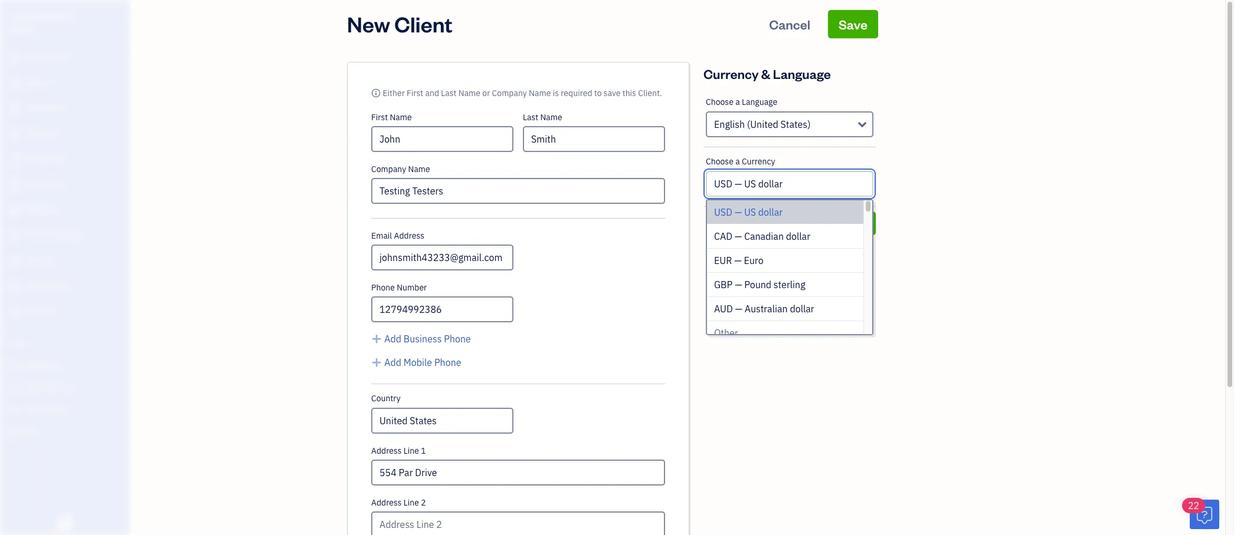 Task type: describe. For each thing, give the bounding box(es) containing it.
james
[[9, 11, 36, 22]]

name left is at the left of the page
[[529, 88, 551, 99]]

settings
[[9, 427, 36, 436]]

usd — us dollar option
[[707, 201, 863, 225]]

usd — us dollar
[[714, 207, 783, 218]]

services
[[43, 383, 71, 392]]

aud
[[714, 303, 733, 315]]

timer image
[[8, 230, 22, 242]]

team members
[[9, 361, 60, 371]]

first name
[[371, 112, 412, 123]]

cad — canadian dollar
[[714, 231, 810, 243]]

australian
[[745, 303, 788, 315]]

pound
[[744, 279, 771, 291]]

number
[[397, 283, 427, 293]]

1 vertical spatial cancel
[[745, 217, 780, 230]]

add for add mobile phone
[[384, 357, 401, 369]]

Currency text field
[[707, 172, 872, 196]]

choose a language element
[[703, 88, 876, 148]]

Address Line 1 text field
[[371, 460, 665, 486]]

states)
[[781, 119, 811, 130]]

list box containing usd — us dollar
[[707, 201, 872, 536]]

plus image for add business phone
[[371, 332, 382, 346]]

add business phone
[[384, 333, 471, 345]]

0 vertical spatial currency
[[703, 66, 759, 82]]

name for company name
[[408, 164, 430, 175]]

invoice image
[[8, 129, 22, 140]]

— for euro
[[734, 255, 742, 267]]

to
[[594, 88, 602, 99]]

team members link
[[3, 356, 126, 377]]

eur — euro option
[[707, 249, 863, 273]]

owner
[[9, 24, 33, 33]]

us
[[744, 207, 756, 218]]

email address
[[371, 231, 424, 241]]

freshbooks image
[[55, 517, 74, 531]]

country
[[371, 394, 401, 404]]

company name
[[371, 164, 430, 175]]

1
[[421, 446, 426, 457]]

save
[[839, 16, 868, 32]]

choose a currency
[[706, 156, 775, 167]]

0 vertical spatial cancel
[[769, 16, 810, 32]]

james peterson owner
[[9, 11, 73, 33]]

client.
[[638, 88, 662, 99]]

Email Address text field
[[371, 245, 513, 271]]

either first and last name or company name is required to save this client.
[[383, 88, 662, 99]]

0 vertical spatial and
[[425, 88, 439, 99]]

eur
[[714, 255, 732, 267]]

name for last name
[[540, 112, 562, 123]]

phone for add mobile phone
[[434, 357, 461, 369]]

1 vertical spatial last
[[523, 112, 538, 123]]

money image
[[8, 256, 22, 267]]

new client
[[347, 10, 453, 38]]

connections
[[27, 405, 69, 414]]

2
[[421, 498, 426, 509]]

gbp — pound sterling
[[714, 279, 805, 291]]

a for language
[[735, 97, 740, 107]]

address line 2
[[371, 498, 426, 509]]

expense image
[[8, 179, 22, 191]]

canadian
[[744, 231, 784, 243]]

choose for choose a language
[[706, 97, 733, 107]]

0 vertical spatial cancel button
[[758, 10, 821, 38]]

euro
[[744, 255, 763, 267]]

items and services
[[9, 383, 71, 392]]

0 vertical spatial address
[[394, 231, 424, 241]]

language for choose a language
[[742, 97, 777, 107]]



Task type: locate. For each thing, give the bounding box(es) containing it.
last left or
[[441, 88, 456, 99]]

either
[[383, 88, 405, 99]]

1 a from the top
[[735, 97, 740, 107]]

— right gbp
[[735, 279, 742, 291]]

plus image
[[371, 332, 382, 346], [371, 356, 382, 370]]

phone right mobile
[[434, 357, 461, 369]]

0 vertical spatial plus image
[[371, 332, 382, 346]]

gbp — pound sterling option
[[707, 273, 863, 297]]

and
[[425, 88, 439, 99], [29, 383, 41, 392]]

22 button
[[1182, 499, 1219, 530]]

1 vertical spatial company
[[371, 164, 406, 175]]

choose
[[706, 97, 733, 107], [706, 156, 733, 167]]

1 vertical spatial add
[[384, 357, 401, 369]]

currency up choose a language
[[703, 66, 759, 82]]

line for 2
[[404, 498, 419, 509]]

eur — euro
[[714, 255, 763, 267]]

name down "either"
[[390, 112, 412, 123]]

1 horizontal spatial first
[[407, 88, 423, 99]]

1 vertical spatial first
[[371, 112, 388, 123]]

estimate image
[[8, 103, 22, 115]]

add business phone button
[[371, 332, 471, 346]]

is
[[553, 88, 559, 99]]

cad
[[714, 231, 732, 243]]

0 horizontal spatial company
[[371, 164, 406, 175]]

first right "either"
[[407, 88, 423, 99]]

— right eur
[[734, 255, 742, 267]]

cancel up "cad — canadian dollar"
[[745, 217, 780, 230]]

2 vertical spatial phone
[[434, 357, 461, 369]]

address line 1
[[371, 446, 426, 457]]

save button
[[828, 10, 878, 38]]

members
[[29, 361, 60, 371]]

1 choose from the top
[[706, 97, 733, 107]]

— right the cad
[[735, 231, 742, 243]]

first
[[407, 88, 423, 99], [371, 112, 388, 123]]

client image
[[8, 78, 22, 90]]

language up english (united states)
[[742, 97, 777, 107]]

2 a from the top
[[735, 156, 740, 167]]

last
[[441, 88, 456, 99], [523, 112, 538, 123]]

mobile
[[404, 357, 432, 369]]

— for us
[[735, 207, 742, 218]]

line
[[404, 446, 419, 457], [404, 498, 419, 509]]

dollar for usd — us dollar
[[758, 207, 783, 218]]

1 vertical spatial phone
[[444, 333, 471, 345]]

0 vertical spatial add
[[384, 333, 401, 345]]

1 horizontal spatial and
[[425, 88, 439, 99]]

company down 'first name' at top left
[[371, 164, 406, 175]]

other
[[714, 328, 738, 339]]

report image
[[8, 306, 22, 318]]

1 horizontal spatial company
[[492, 88, 527, 99]]

cad — canadian dollar option
[[707, 225, 863, 249]]

22
[[1188, 500, 1199, 512]]

1 add from the top
[[384, 333, 401, 345]]

2 vertical spatial address
[[371, 498, 402, 509]]

first down primary image
[[371, 112, 388, 123]]

primary image
[[371, 88, 381, 99]]

chart image
[[8, 281, 22, 293]]

phone down phone number text field
[[444, 333, 471, 345]]

add mobile phone
[[384, 357, 461, 369]]

(united
[[747, 119, 778, 130]]

team
[[9, 361, 27, 371]]

Company Name text field
[[371, 178, 665, 204]]

language right &
[[773, 66, 831, 82]]

1 vertical spatial cancel button
[[703, 212, 822, 235]]

0 vertical spatial choose
[[706, 97, 733, 107]]

or
[[482, 88, 490, 99]]

name down is at the left of the page
[[540, 112, 562, 123]]

address for address line 2
[[371, 498, 402, 509]]

phone inside button
[[434, 357, 461, 369]]

dollar down sterling
[[790, 303, 814, 315]]

dollar down usd — us dollar option
[[786, 231, 810, 243]]

name
[[458, 88, 480, 99], [529, 88, 551, 99], [390, 112, 412, 123], [540, 112, 562, 123], [408, 164, 430, 175]]

First Name text field
[[371, 126, 513, 152]]

a for currency
[[735, 156, 740, 167]]

2 line from the top
[[404, 498, 419, 509]]

line for 1
[[404, 446, 419, 457]]

1 vertical spatial currency
[[742, 156, 775, 167]]

1 plus image from the top
[[371, 332, 382, 346]]

company right or
[[492, 88, 527, 99]]

list box
[[707, 201, 872, 536]]

payment image
[[8, 154, 22, 166]]

dashboard image
[[8, 53, 22, 64]]

bank connections
[[9, 405, 69, 414]]

currency & language
[[703, 66, 831, 82]]

1 vertical spatial choose
[[706, 156, 733, 167]]

0 vertical spatial a
[[735, 97, 740, 107]]

required
[[561, 88, 592, 99]]

apps link
[[3, 334, 126, 355]]

cancel up currency & language
[[769, 16, 810, 32]]

choose a language
[[706, 97, 777, 107]]

choose down english
[[706, 156, 733, 167]]

peterson
[[37, 11, 73, 22]]

address for address line 1
[[371, 446, 402, 457]]

2 plus image from the top
[[371, 356, 382, 370]]

— left us
[[735, 207, 742, 218]]

line left 1
[[404, 446, 419, 457]]

phone inside button
[[444, 333, 471, 345]]

a up english
[[735, 97, 740, 107]]

this
[[622, 88, 636, 99]]

add mobile phone button
[[371, 356, 461, 370]]

choose up english
[[706, 97, 733, 107]]

Address Line 2 text field
[[371, 512, 665, 536]]

english
[[714, 119, 745, 130]]

0 horizontal spatial last
[[441, 88, 456, 99]]

phone left number
[[371, 283, 395, 293]]

add inside button
[[384, 333, 401, 345]]

save
[[604, 88, 621, 99]]

0 vertical spatial line
[[404, 446, 419, 457]]

email
[[371, 231, 392, 241]]

apps
[[9, 339, 26, 349]]

items and services link
[[3, 378, 126, 398]]

add inside button
[[384, 357, 401, 369]]

address left 1
[[371, 446, 402, 457]]

items
[[9, 383, 27, 392]]

— for pound
[[735, 279, 742, 291]]

dollar right us
[[758, 207, 783, 218]]

address right email
[[394, 231, 424, 241]]

0 vertical spatial dollar
[[758, 207, 783, 218]]

Phone Number text field
[[371, 297, 513, 323]]

choose for choose a currency
[[706, 156, 733, 167]]

name down first name text box
[[408, 164, 430, 175]]

client
[[394, 10, 453, 38]]

1 line from the top
[[404, 446, 419, 457]]

and right "either"
[[425, 88, 439, 99]]

and right items
[[29, 383, 41, 392]]

language for currency & language
[[773, 66, 831, 82]]

aud — australian dollar option
[[707, 297, 863, 322]]

2 choose from the top
[[706, 156, 733, 167]]

plus image left 'business'
[[371, 332, 382, 346]]

a
[[735, 97, 740, 107], [735, 156, 740, 167]]

1 vertical spatial address
[[371, 446, 402, 457]]

add
[[384, 333, 401, 345], [384, 357, 401, 369]]

address
[[394, 231, 424, 241], [371, 446, 402, 457], [371, 498, 402, 509]]

phone for add business phone
[[444, 333, 471, 345]]

resource center badge image
[[1190, 500, 1219, 530]]

dollar
[[758, 207, 783, 218], [786, 231, 810, 243], [790, 303, 814, 315]]

english (united states)
[[714, 119, 811, 130]]

0 vertical spatial first
[[407, 88, 423, 99]]

1 vertical spatial line
[[404, 498, 419, 509]]

1 vertical spatial and
[[29, 383, 41, 392]]

last down either first and last name or company name is required to save this client.
[[523, 112, 538, 123]]

Language field
[[706, 112, 873, 138]]

0 horizontal spatial and
[[29, 383, 41, 392]]

0 horizontal spatial first
[[371, 112, 388, 123]]

dollar for aud — australian dollar
[[790, 303, 814, 315]]

bank
[[9, 405, 26, 414]]

new
[[347, 10, 390, 38]]

Last Name text field
[[523, 126, 665, 152]]

and inside main element
[[29, 383, 41, 392]]

1 vertical spatial dollar
[[786, 231, 810, 243]]

settings link
[[3, 421, 126, 442]]

add left mobile
[[384, 357, 401, 369]]

done button
[[829, 212, 876, 235]]

company
[[492, 88, 527, 99], [371, 164, 406, 175]]

0 vertical spatial language
[[773, 66, 831, 82]]

2 add from the top
[[384, 357, 401, 369]]

phone
[[371, 283, 395, 293], [444, 333, 471, 345], [434, 357, 461, 369]]

plus image up country
[[371, 356, 382, 370]]

— for canadian
[[735, 231, 742, 243]]

plus image for add mobile phone
[[371, 356, 382, 370]]

—
[[735, 207, 742, 218], [735, 231, 742, 243], [734, 255, 742, 267], [735, 279, 742, 291], [735, 303, 742, 315]]

last name
[[523, 112, 562, 123]]

name left or
[[458, 88, 480, 99]]

1 vertical spatial a
[[735, 156, 740, 167]]

address left 2
[[371, 498, 402, 509]]

add for add business phone
[[384, 333, 401, 345]]

dollar for cad — canadian dollar
[[786, 231, 810, 243]]

a down english
[[735, 156, 740, 167]]

aud — australian dollar
[[714, 303, 814, 315]]

phone number
[[371, 283, 427, 293]]

0 vertical spatial phone
[[371, 283, 395, 293]]

0 vertical spatial last
[[441, 88, 456, 99]]

add left 'business'
[[384, 333, 401, 345]]

usd
[[714, 207, 732, 218]]

0 vertical spatial company
[[492, 88, 527, 99]]

2 vertical spatial dollar
[[790, 303, 814, 315]]

currency
[[703, 66, 759, 82], [742, 156, 775, 167]]

business
[[404, 333, 442, 345]]

line left 2
[[404, 498, 419, 509]]

done
[[839, 217, 865, 230]]

gbp
[[714, 279, 733, 291]]

sterling
[[774, 279, 805, 291]]

— right aud
[[735, 303, 742, 315]]

1 vertical spatial plus image
[[371, 356, 382, 370]]

cancel
[[769, 16, 810, 32], [745, 217, 780, 230]]

&
[[761, 66, 770, 82]]

choose a currency element
[[703, 148, 876, 207]]

— for australian
[[735, 303, 742, 315]]

cancel button
[[758, 10, 821, 38], [703, 212, 822, 235]]

project image
[[8, 205, 22, 217]]

Country text field
[[372, 410, 512, 433]]

bank connections link
[[3, 400, 126, 420]]

1 horizontal spatial last
[[523, 112, 538, 123]]

main element
[[0, 0, 159, 536]]

currency down english (united states)
[[742, 156, 775, 167]]

1 vertical spatial language
[[742, 97, 777, 107]]

language
[[773, 66, 831, 82], [742, 97, 777, 107]]

name for first name
[[390, 112, 412, 123]]



Task type: vqa. For each thing, say whether or not it's contained in the screenshot.
Language for Currency & Language
yes



